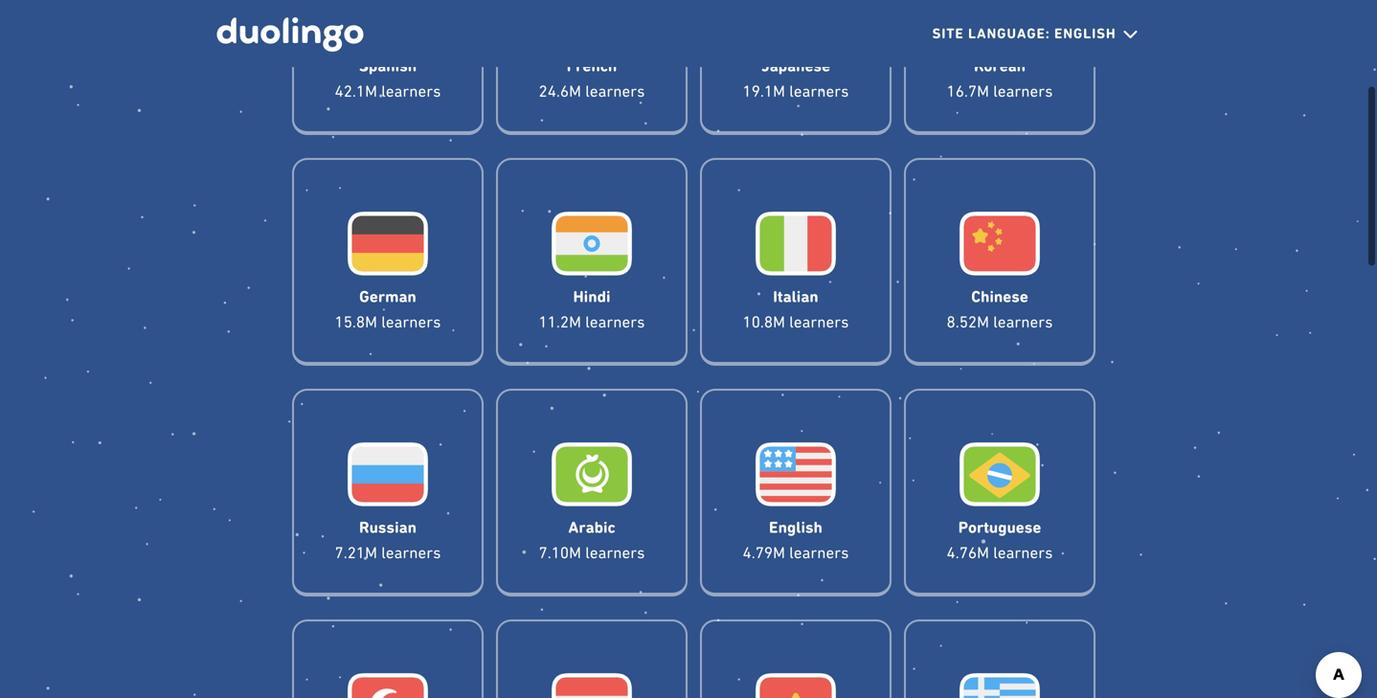 Task type: describe. For each thing, give the bounding box(es) containing it.
chinese
[[972, 287, 1029, 306]]

english inside english 4.79m learners
[[769, 518, 823, 537]]

spanish 42.1m learners
[[335, 57, 441, 100]]

19.1m
[[743, 82, 786, 100]]

7.21m
[[335, 544, 378, 562]]

korean 16.7m learners
[[947, 57, 1054, 100]]

15.8m
[[335, 313, 378, 331]]

learners for russian
[[381, 544, 441, 562]]

arabic 7.10m learners
[[539, 518, 645, 562]]

site language: english
[[933, 25, 1117, 42]]

42.1m
[[335, 82, 378, 100]]

4.79m
[[743, 544, 786, 562]]

16.7m
[[947, 82, 990, 100]]

learners for korean
[[994, 82, 1054, 100]]

italian 10.8m learners
[[743, 287, 849, 331]]

site
[[933, 25, 965, 42]]

spanish
[[359, 57, 417, 75]]

german 15.8m learners
[[335, 287, 441, 331]]

portuguese
[[959, 518, 1042, 537]]

hindi
[[573, 287, 611, 306]]

learners for french
[[586, 82, 645, 100]]

english 4.79m learners
[[743, 518, 849, 562]]

japanese 19.1m learners
[[743, 57, 849, 100]]

russian 7.21m learners
[[335, 518, 441, 562]]

learners for english
[[790, 544, 849, 562]]

7.10m
[[539, 544, 582, 562]]

korean
[[974, 57, 1026, 75]]



Task type: locate. For each thing, give the bounding box(es) containing it.
learners for german
[[381, 313, 441, 331]]

chinese 8.52m learners
[[947, 287, 1054, 331]]

learners down french
[[586, 82, 645, 100]]

learners inside english 4.79m learners
[[790, 544, 849, 562]]

learners inside russian 7.21m learners
[[381, 544, 441, 562]]

4.76m
[[947, 544, 990, 562]]

english up 4.79m
[[769, 518, 823, 537]]

learners inside french 24.6m learners
[[586, 82, 645, 100]]

italian
[[774, 287, 819, 306]]

learners for italian
[[790, 313, 849, 331]]

hindi 11.2m learners
[[539, 287, 645, 331]]

10.8m
[[743, 313, 786, 331]]

learners for hindi
[[586, 313, 645, 331]]

learners down portuguese
[[994, 544, 1054, 562]]

learners down japanese
[[790, 82, 849, 100]]

language:
[[969, 25, 1051, 42]]

learners inside portuguese 4.76m learners
[[994, 544, 1054, 562]]

learners down korean
[[994, 82, 1054, 100]]

learners down 'hindi'
[[586, 313, 645, 331]]

learners inside german 15.8m learners
[[381, 313, 441, 331]]

learners inside spanish 42.1m learners
[[381, 82, 441, 100]]

8.52m
[[947, 313, 990, 331]]

russian
[[359, 518, 417, 537]]

learners inside "korean 16.7m learners"
[[994, 82, 1054, 100]]

0 horizontal spatial english
[[769, 518, 823, 537]]

learners inside arabic 7.10m learners
[[586, 544, 645, 562]]

learners for chinese
[[994, 313, 1054, 331]]

learners right 4.79m
[[790, 544, 849, 562]]

learners down spanish
[[381, 82, 441, 100]]

learners for spanish
[[381, 82, 441, 100]]

learners down arabic
[[586, 544, 645, 562]]

german
[[360, 287, 417, 306]]

24.6m
[[539, 82, 582, 100]]

learners for arabic
[[586, 544, 645, 562]]

french 24.6m learners
[[539, 57, 645, 100]]

1 vertical spatial english
[[769, 518, 823, 537]]

1 horizontal spatial english
[[1055, 25, 1117, 42]]

learners down chinese
[[994, 313, 1054, 331]]

english right language:
[[1055, 25, 1117, 42]]

learners inside "hindi 11.2m learners"
[[586, 313, 645, 331]]

learners down russian
[[381, 544, 441, 562]]

learners for portuguese
[[994, 544, 1054, 562]]

japanese
[[762, 57, 831, 75]]

duolingo image
[[217, 17, 364, 52]]

learners
[[381, 82, 441, 100], [586, 82, 645, 100], [790, 82, 849, 100], [994, 82, 1054, 100], [381, 313, 441, 331], [586, 313, 645, 331], [790, 313, 849, 331], [994, 313, 1054, 331], [381, 544, 441, 562], [586, 544, 645, 562], [790, 544, 849, 562], [994, 544, 1054, 562]]

learners for japanese
[[790, 82, 849, 100]]

learners inside chinese 8.52m learners
[[994, 313, 1054, 331]]

english
[[1055, 25, 1117, 42], [769, 518, 823, 537]]

11.2m
[[539, 313, 582, 331]]

learners inside japanese 19.1m learners
[[790, 82, 849, 100]]

french
[[567, 57, 617, 75]]

0 vertical spatial english
[[1055, 25, 1117, 42]]

learners down german
[[381, 313, 441, 331]]

learners inside the italian 10.8m learners
[[790, 313, 849, 331]]

portuguese 4.76m learners
[[947, 518, 1054, 562]]

learners down italian
[[790, 313, 849, 331]]

arabic
[[569, 518, 616, 537]]



Task type: vqa. For each thing, say whether or not it's contained in the screenshot.
rightmost c
no



